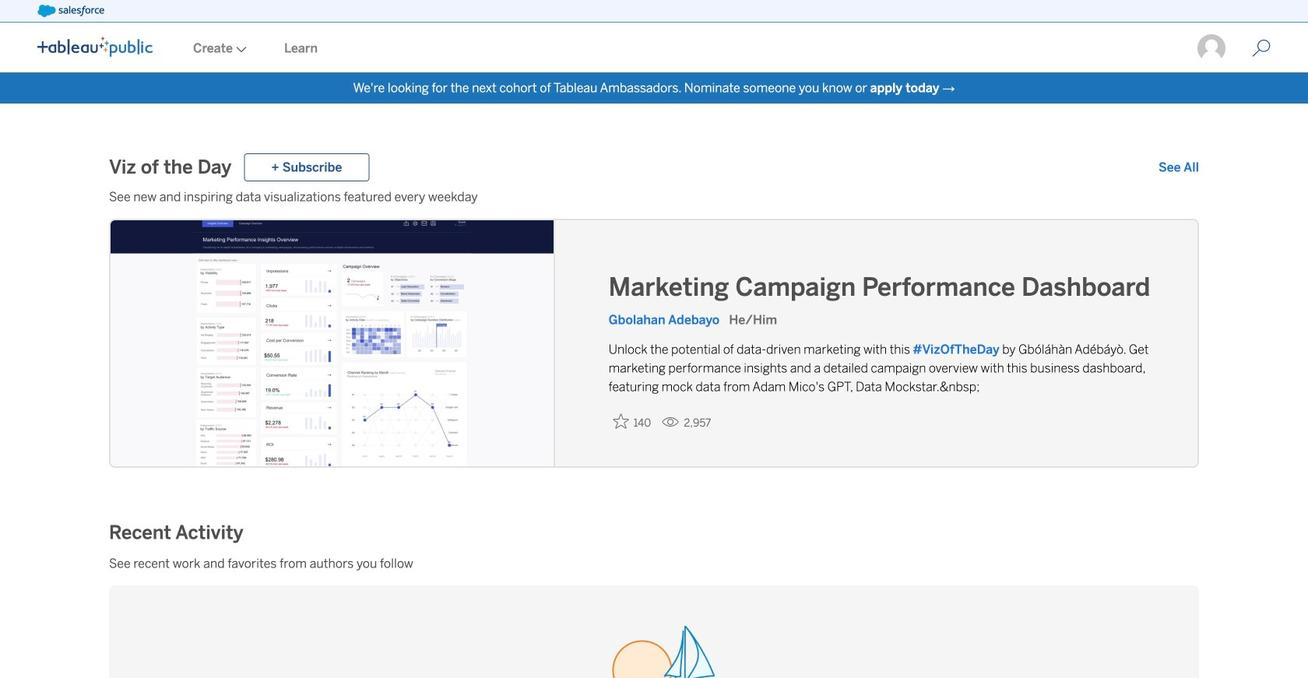 Task type: vqa. For each thing, say whether or not it's contained in the screenshot.
create "icon"
yes



Task type: locate. For each thing, give the bounding box(es) containing it.
viz of the day heading
[[109, 155, 232, 180]]

tableau public viz of the day image
[[111, 219, 555, 468]]

greg.robinson3551 image
[[1197, 33, 1228, 64]]

see all viz of the day element
[[1159, 158, 1200, 177]]



Task type: describe. For each thing, give the bounding box(es) containing it.
see recent work and favorites from authors you follow element
[[109, 555, 1200, 573]]

see new and inspiring data visualizations featured every weekday element
[[109, 188, 1200, 206]]

recent activity heading
[[109, 521, 244, 546]]

salesforce logo image
[[37, 5, 104, 17]]

create image
[[233, 46, 247, 53]]

logo image
[[37, 37, 153, 57]]

Add Favorite button
[[609, 409, 656, 434]]

go to search image
[[1234, 39, 1290, 58]]

add favorite image
[[614, 413, 629, 429]]



